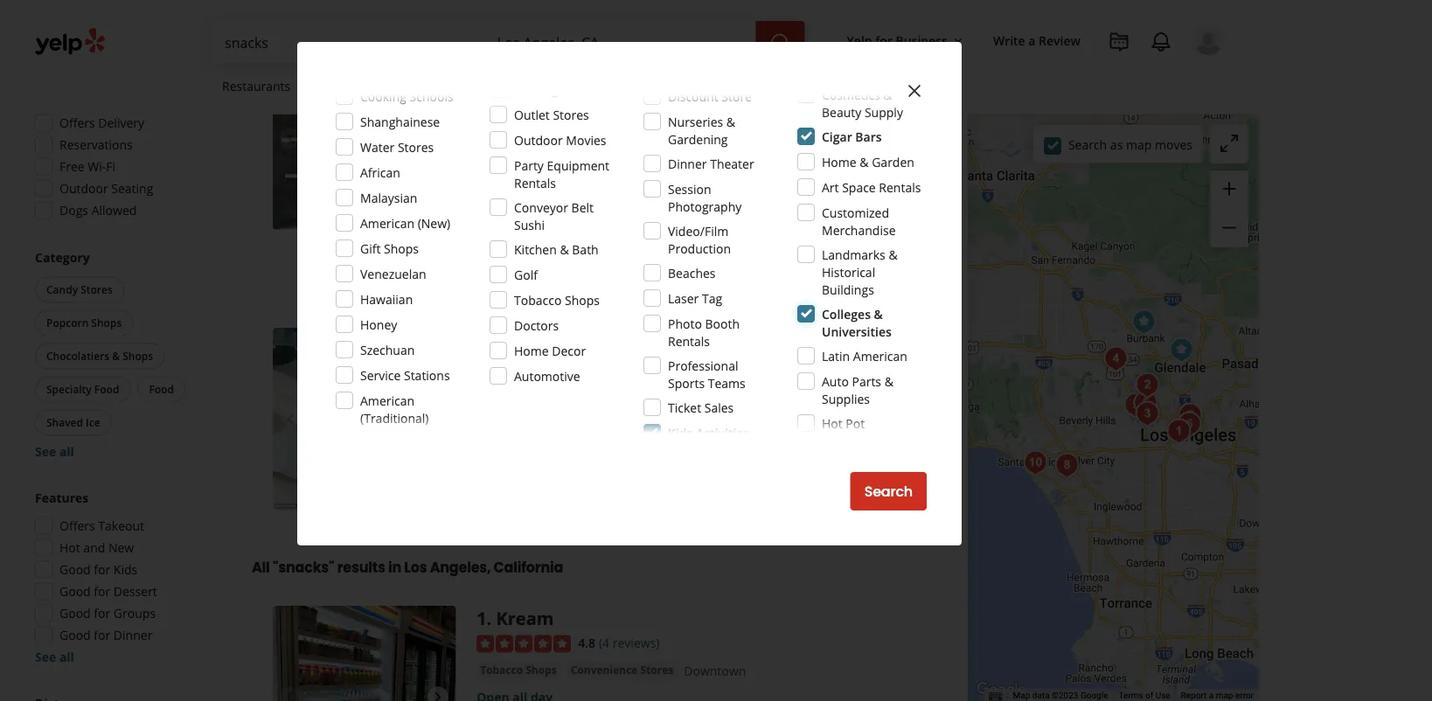 Task type: vqa. For each thing, say whether or not it's contained in the screenshot.
topmost Bars
yes



Task type: describe. For each thing, give the bounding box(es) containing it.
map region
[[815, 17, 1263, 701]]

good for good for dessert
[[59, 584, 91, 600]]

keyboard shortcuts image
[[988, 692, 1002, 701]]

cosmetics
[[822, 86, 880, 103]]

auto for auto parts & supplies
[[822, 373, 849, 390]]

projects image
[[1109, 31, 1130, 52]]

home for home services
[[343, 77, 378, 94]]

specialty food
[[46, 383, 119, 397]]

production
[[668, 240, 731, 257]]

1 cream from the top
[[498, 104, 532, 119]]

ticket sales
[[668, 399, 734, 416]]

report a map error
[[1181, 690, 1254, 701]]

terms
[[1119, 690, 1143, 701]]

of inside "where have u been juicy?!?! i'm always slightly disappointed with smoothie/juice places because the drinks are usually way too sweet and taste like they're made of artificial syrups.…"
[[628, 217, 640, 234]]

search dialog
[[0, 0, 1432, 701]]

16 healthy dining v2 image
[[588, 156, 602, 170]]

& inside nurseries & gardening
[[726, 113, 735, 130]]

shaved
[[46, 416, 83, 430]]

next image for previous icon
[[428, 409, 449, 430]]

offers delivery
[[59, 115, 144, 132]]

szechuan
[[360, 341, 415, 358]]

hot for hot and new
[[59, 540, 80, 557]]

yogurt for second ice cream & frozen yogurt link from the bottom of the page
[[583, 104, 619, 119]]

1 vertical spatial ice
[[480, 363, 495, 378]]

buildings
[[822, 281, 874, 298]]

ice cream & frozen yogurt button for second ice cream & frozen yogurt link from the top of the page
[[477, 362, 622, 380]]

for for groups
[[94, 605, 110, 622]]

places
[[584, 199, 620, 216]]

shops down american (new) at the left top of the page
[[384, 240, 419, 257]]

2 slideshow element from the top
[[273, 328, 456, 511]]

1 food from the left
[[94, 383, 119, 397]]

colleges
[[822, 306, 871, 322]]

auto services link
[[466, 63, 595, 114]]

customized
[[822, 204, 889, 221]]

nurseries & gardening
[[668, 113, 735, 147]]

zoom out image
[[1219, 217, 1240, 238]]

24 chevron down v2 image for home services
[[431, 76, 452, 97]]

outdoor for outdoor seating
[[59, 181, 108, 197]]

the
[[673, 199, 692, 216]]

flavor factory candy image
[[1164, 333, 1199, 368]]

hot pot
[[822, 415, 865, 431]]

moves
[[1155, 136, 1193, 153]]

artificial
[[643, 217, 688, 234]]

2 ice cream & frozen yogurt from the top
[[480, 363, 619, 378]]

delivery inside group
[[98, 115, 144, 132]]

business categories element
[[208, 63, 1224, 114]]

smoothie/juice
[[496, 199, 581, 216]]

bath
[[572, 241, 599, 257]]

& inside colleges & universities
[[874, 306, 883, 322]]

home for home & garden
[[822, 153, 857, 170]]

cooking
[[360, 88, 406, 104]]

home services link
[[329, 63, 466, 114]]

1 vertical spatial of
[[1145, 690, 1153, 701]]

reviews)
[[613, 635, 660, 652]]

yelp
[[847, 32, 872, 49]]

colleges & universities
[[822, 306, 892, 340]]

rentals for equipment
[[514, 174, 556, 191]]

4.8 star rating image
[[477, 636, 571, 653]]

outdoor movies
[[514, 132, 606, 148]]

go
[[552, 155, 566, 171]]

all
[[252, 558, 270, 577]]

1 ice cream & frozen yogurt link from the top
[[477, 103, 622, 120]]

teams
[[708, 375, 746, 391]]

stores for convenience stores
[[640, 663, 673, 678]]

for for dessert
[[94, 584, 110, 600]]

4.8
[[578, 635, 595, 652]]

dogs allowed
[[59, 202, 137, 219]]

see for category
[[35, 444, 56, 460]]

way
[[799, 199, 821, 216]]

2 cream from the top
[[498, 363, 532, 378]]

new
[[108, 540, 134, 557]]

katsu sando image
[[1173, 398, 1208, 433]]

tobacco shops inside search dialog
[[514, 292, 600, 308]]

1 frozen from the top
[[546, 104, 581, 119]]

gift shops
[[360, 240, 419, 257]]

previous image
[[280, 409, 301, 430]]

discount store
[[668, 88, 752, 104]]

group containing category
[[31, 249, 217, 461]]

write a review link
[[986, 24, 1088, 56]]

terms of use link
[[1119, 690, 1170, 701]]

golf
[[514, 266, 538, 283]]

healthy dining
[[605, 155, 687, 171]]

search as map moves
[[1068, 136, 1193, 153]]

popcorn shops button
[[35, 310, 133, 337]]

hot dogs button
[[763, 103, 817, 120]]

bhan kanom thai image
[[1130, 368, 1165, 403]]

venezuelan
[[360, 265, 426, 282]]

google
[[1081, 690, 1108, 701]]

bars for cigar
[[855, 128, 882, 145]]

kream
[[496, 606, 554, 630]]

user actions element
[[833, 22, 1249, 129]]

dairy queen/orange julius treat ctr image
[[273, 328, 456, 511]]

laser
[[668, 290, 699, 306]]

home for home decor
[[514, 342, 549, 359]]

and inside group
[[83, 540, 105, 557]]

rentals for booth
[[668, 333, 710, 349]]

group containing features
[[30, 490, 217, 666]]

1 vertical spatial dinner
[[114, 627, 152, 644]]

pot
[[846, 415, 865, 431]]

shops inside tobacco shops button
[[526, 663, 557, 678]]

party
[[514, 157, 544, 174]]

1 . kream
[[477, 606, 554, 630]]

service
[[360, 367, 401, 383]]

map data ©2023 google
[[1013, 690, 1108, 701]]

& inside cosmetics & beauty supply
[[883, 86, 892, 103]]

stores for outlet stores
[[553, 106, 589, 123]]

yelp for business button
[[840, 24, 972, 56]]

session
[[668, 181, 711, 197]]

1
[[477, 606, 487, 630]]

california
[[494, 558, 563, 577]]

good for good for groups
[[59, 605, 91, 622]]

sunny blue image
[[1018, 445, 1053, 480]]

art space rentals
[[822, 179, 921, 195]]

©2023
[[1052, 690, 1078, 701]]

movies
[[566, 132, 606, 148]]

open
[[477, 130, 509, 147]]

koreatown
[[824, 104, 886, 120]]

convenience
[[571, 663, 638, 678]]

start order link
[[804, 247, 912, 286]]

for for kids
[[94, 562, 110, 578]]

terms of use
[[1119, 690, 1170, 701]]

outdoor seating
[[494, 259, 577, 273]]

shops inside popcorn shops button
[[91, 316, 122, 330]]

3 24 chevron down v2 image from the left
[[642, 76, 663, 97]]

and inside "where have u been juicy?!?! i'm always slightly disappointed with smoothie/juice places because the drinks are usually way too sweet and taste like they're made of artificial syrups.…"
[[883, 199, 905, 216]]

ice inside shaved ice button
[[86, 416, 100, 430]]

group containing offers delivery
[[30, 65, 217, 225]]

dining
[[652, 155, 687, 171]]

hot for hot pot
[[822, 415, 843, 431]]

dessert
[[114, 584, 157, 600]]

julius
[[661, 328, 710, 352]]

1 slideshow element from the top
[[273, 47, 456, 230]]

auto for auto services
[[480, 77, 507, 94]]

theater
[[710, 155, 754, 172]]

kids inside search dialog
[[668, 424, 693, 441]]

until
[[513, 130, 538, 147]]

syrups.…"
[[691, 217, 746, 234]]

0 vertical spatial ice
[[480, 104, 495, 119]]

for for dinner
[[94, 627, 110, 644]]

map for moves
[[1126, 136, 1152, 153]]

1 vertical spatial american
[[853, 348, 907, 364]]

mario kart snack station image
[[1099, 341, 1134, 376]]

offers takeout
[[59, 518, 144, 535]]

dinner theater
[[668, 155, 754, 172]]

queen/orange
[[528, 328, 657, 352]]

good for dessert
[[59, 584, 157, 600]]

juice bars & smoothies link
[[629, 103, 756, 120]]

chocolatiers & shops button
[[35, 344, 164, 370]]

sushi
[[514, 216, 545, 233]]

all "snacks" results in los angeles, california
[[252, 558, 563, 577]]

dairy queen/orange julius treat ctr
[[477, 328, 792, 352]]

data
[[1032, 690, 1050, 701]]

outdoor for outdoor seating
[[494, 259, 537, 273]]

features
[[35, 490, 89, 507]]

search button
[[850, 472, 927, 511]]

0 vertical spatial 88 hotdog & juicy image
[[273, 47, 456, 230]]

88 hotdog & juicy image
[[1130, 397, 1165, 431]]

& inside landmarks & historical buildings
[[889, 246, 898, 263]]

all for category
[[59, 444, 74, 460]]

american for american (traditional)
[[360, 392, 414, 409]]

service stations
[[360, 367, 450, 383]]

cooking schools
[[360, 88, 453, 104]]

& inside auto parts & supplies
[[885, 373, 893, 390]]



Task type: locate. For each thing, give the bounding box(es) containing it.
search inside button
[[864, 482, 913, 501]]

kream image
[[1162, 414, 1197, 449], [273, 606, 456, 701]]

kids down ticket
[[668, 424, 693, 441]]

grab-and-go
[[494, 155, 566, 171]]

all down shaved
[[59, 444, 74, 460]]

search left as
[[1068, 136, 1107, 153]]

0 horizontal spatial auto
[[480, 77, 507, 94]]

all for features
[[59, 649, 74, 666]]

yelp for business
[[847, 32, 948, 49]]

takeout up new
[[98, 518, 144, 535]]

0 horizontal spatial a
[[1028, 32, 1036, 49]]

hot inside search dialog
[[822, 415, 843, 431]]

a for write
[[1028, 32, 1036, 49]]

rentals down garden
[[879, 179, 921, 195]]

4 good from the top
[[59, 627, 91, 644]]

see all button down good for dinner
[[35, 649, 74, 666]]

juice bars & smoothies
[[633, 104, 752, 119]]

0 horizontal spatial 88 hotdog & juicy image
[[273, 47, 456, 230]]

zoom in image
[[1219, 178, 1240, 199]]

yogurt for second ice cream & frozen yogurt link from the top of the page
[[583, 363, 619, 378]]

0 vertical spatial cream
[[498, 104, 532, 119]]

map right as
[[1126, 136, 1152, 153]]

for down the good for groups
[[94, 627, 110, 644]]

popcorn
[[46, 316, 89, 330]]

1 horizontal spatial services
[[510, 77, 556, 94]]

outdoor down free wi-fi
[[59, 181, 108, 197]]

0 vertical spatial slideshow element
[[273, 47, 456, 230]]

downtown
[[684, 663, 746, 680]]

next image for 2nd previous image
[[428, 687, 449, 701]]

tobacco shops inside button
[[480, 663, 557, 678]]

ice down dairy
[[480, 363, 495, 378]]

outlet
[[514, 106, 550, 123]]

88 hotdog & juicy image
[[273, 47, 456, 230], [1130, 397, 1165, 431]]

rentals down the party
[[514, 174, 556, 191]]

1 next image from the top
[[428, 128, 449, 149]]

takeout down the production
[[681, 259, 722, 273]]

american up parts
[[853, 348, 907, 364]]

stores for candy stores
[[81, 283, 113, 297]]

2 good from the top
[[59, 584, 91, 600]]

1 vertical spatial cream
[[498, 363, 532, 378]]

0 vertical spatial bars
[[661, 104, 684, 119]]

results
[[337, 558, 385, 577]]

convenience stores link
[[567, 662, 677, 680]]

photography
[[668, 198, 742, 215]]

see all for category
[[35, 444, 74, 460]]

0 vertical spatial takeout
[[681, 259, 722, 273]]

outdoor up and-
[[514, 132, 563, 148]]

0 horizontal spatial rentals
[[514, 174, 556, 191]]

usually
[[756, 199, 796, 216]]

2 yogurt from the top
[[583, 363, 619, 378]]

& inside 'juice bars & smoothies' button
[[687, 104, 695, 119]]

american inside the american (traditional)
[[360, 392, 414, 409]]

1 vertical spatial and
[[83, 540, 105, 557]]

ice cream & frozen yogurt down boating
[[480, 104, 619, 119]]

tobacco shops down 4.8 star rating 'image'
[[480, 663, 557, 678]]

tobacco inside button
[[480, 663, 523, 678]]

$$$$ button
[[169, 6, 213, 32]]

hot inside button
[[766, 104, 785, 119]]

0 horizontal spatial of
[[628, 217, 640, 234]]

1 horizontal spatial dinner
[[668, 155, 707, 172]]

home up 'shanghainese'
[[343, 77, 378, 94]]

rentals inside party equipment rentals
[[514, 174, 556, 191]]

0 vertical spatial frozen
[[546, 104, 581, 119]]

16 info v2 image
[[385, 1, 399, 15]]

0 vertical spatial next image
[[428, 128, 449, 149]]

stores up outdoor movies
[[553, 106, 589, 123]]

expand map image
[[1219, 133, 1240, 154]]

for up good for dinner
[[94, 605, 110, 622]]

0 vertical spatial delivery
[[98, 115, 144, 132]]

2 food from the left
[[149, 383, 174, 397]]

outdoor down kitchen
[[494, 259, 537, 273]]

2 see all button from the top
[[35, 649, 74, 666]]

1 horizontal spatial hot
[[766, 104, 785, 119]]

1 ice cream & frozen yogurt from the top
[[480, 104, 619, 119]]

hot for hot dogs
[[766, 104, 785, 119]]

16 checkmark v2 image
[[477, 259, 491, 273]]

landmarks & historical buildings
[[822, 246, 898, 298]]

bars for juice
[[661, 104, 684, 119]]

"where
[[496, 182, 542, 199]]

see all button for features
[[35, 649, 74, 666]]

ice cream & frozen yogurt button down home decor
[[477, 362, 622, 380]]

1 horizontal spatial auto
[[822, 373, 849, 390]]

offers up hot and new
[[59, 518, 95, 535]]

0 horizontal spatial kids
[[114, 562, 138, 578]]

services for auto services
[[510, 77, 556, 94]]

2 services from the left
[[510, 77, 556, 94]]

bars inside search dialog
[[855, 128, 882, 145]]

home down cigar
[[822, 153, 857, 170]]

food
[[94, 383, 119, 397], [149, 383, 174, 397]]

0 vertical spatial of
[[628, 217, 640, 234]]

0 horizontal spatial hot
[[59, 540, 80, 557]]

home inside "business categories" element
[[343, 77, 378, 94]]

good down good for kids
[[59, 584, 91, 600]]

2 ice cream & frozen yogurt link from the top
[[477, 362, 622, 380]]

next image for first previous image
[[428, 128, 449, 149]]

2 ice cream & frozen yogurt button from the top
[[477, 362, 622, 380]]

all down good for dinner
[[59, 649, 74, 666]]

0 horizontal spatial services
[[381, 77, 427, 94]]

rentals down photo
[[668, 333, 710, 349]]

and up good for kids
[[83, 540, 105, 557]]

24 chevron down v2 image up 'shanghainese'
[[431, 76, 452, 97]]

parts
[[852, 373, 881, 390]]

1 vertical spatial ice cream & frozen yogurt button
[[477, 362, 622, 380]]

0 horizontal spatial home
[[343, 77, 378, 94]]

hot inside group
[[59, 540, 80, 557]]

free wi-fi
[[59, 159, 115, 175]]

beauty
[[822, 104, 861, 120]]

2 horizontal spatial home
[[822, 153, 857, 170]]

candy stores button
[[35, 277, 124, 303]]

24 chevron down v2 image for restaurants
[[294, 76, 315, 97]]

1 vertical spatial bars
[[855, 128, 882, 145]]

2 frozen from the top
[[546, 363, 581, 378]]

16 grab and go v2 image
[[477, 156, 491, 170]]

0 horizontal spatial dogs
[[59, 202, 88, 219]]

american up the (traditional)
[[360, 392, 414, 409]]

candy
[[46, 283, 78, 297]]

good down hot and new
[[59, 562, 91, 578]]

dogs left beauty in the right top of the page
[[788, 104, 814, 119]]

1 vertical spatial 88 hotdog & juicy image
[[1130, 397, 1165, 431]]

too
[[824, 199, 844, 216]]

u
[[579, 182, 588, 199]]

good down the good for groups
[[59, 627, 91, 644]]

2 see all from the top
[[35, 649, 74, 666]]

next image
[[428, 128, 449, 149], [428, 409, 449, 430], [428, 687, 449, 701]]

1 vertical spatial delivery
[[608, 259, 649, 273]]

latin american
[[822, 348, 907, 364]]

shops up food button
[[123, 349, 153, 364]]

1 ice cream & frozen yogurt button from the top
[[477, 103, 622, 120]]

1 horizontal spatial and
[[883, 199, 905, 216]]

0 vertical spatial offers
[[59, 115, 95, 132]]

ice right shaved
[[86, 416, 100, 430]]

info icon image
[[693, 155, 707, 169], [693, 155, 707, 169]]

map left error
[[1216, 690, 1233, 701]]

0 vertical spatial auto
[[480, 77, 507, 94]]

conveyor
[[514, 199, 568, 216]]

1 vertical spatial home
[[822, 153, 857, 170]]

see all button
[[35, 444, 74, 460], [35, 649, 74, 666]]

0 horizontal spatial takeout
[[98, 518, 144, 535]]

1 vertical spatial tobacco
[[480, 663, 523, 678]]

for right yelp
[[875, 32, 893, 49]]

dogs down outdoor seating
[[59, 202, 88, 219]]

1 previous image from the top
[[280, 128, 301, 149]]

books, mags, music & video
[[822, 44, 903, 78]]

laser tag
[[668, 290, 722, 306]]

auto up supplies
[[822, 373, 849, 390]]

kream image right levain bakery - larchmont village image
[[1162, 414, 1197, 449]]

for down hot and new
[[94, 562, 110, 578]]

in
[[388, 558, 401, 577]]

1 vertical spatial see
[[35, 649, 56, 666]]

equipment
[[547, 157, 609, 174]]

kream image down results on the bottom left of the page
[[273, 606, 456, 701]]

ticket
[[668, 399, 701, 416]]

shaved ice
[[46, 416, 100, 430]]

0 horizontal spatial 24 chevron down v2 image
[[294, 76, 315, 97]]

1 vertical spatial outdoor
[[59, 181, 108, 197]]

sunny blue image
[[1050, 448, 1085, 483]]

merchandise
[[822, 222, 896, 238]]

0 vertical spatial outdoor
[[514, 132, 563, 148]]

stores down 'shanghainese'
[[398, 139, 434, 155]]

dinner down groups
[[114, 627, 152, 644]]

a for report
[[1209, 690, 1214, 701]]

0 vertical spatial all
[[59, 444, 74, 460]]

professional
[[668, 357, 738, 374]]

ice cream & frozen yogurt button
[[477, 103, 622, 120], [477, 362, 622, 380]]

0 vertical spatial yogurt
[[583, 104, 619, 119]]

shanghainese
[[360, 113, 440, 130]]

a inside write a review link
[[1028, 32, 1036, 49]]

delivery
[[98, 115, 144, 132], [608, 259, 649, 273]]

2 offers from the top
[[59, 518, 95, 535]]

rentals
[[514, 174, 556, 191], [879, 179, 921, 195], [668, 333, 710, 349]]

latin
[[822, 348, 850, 364]]

24 chevron down v2 image inside restaurants link
[[294, 76, 315, 97]]

tobacco inside search dialog
[[514, 292, 562, 308]]

1 good from the top
[[59, 562, 91, 578]]

auto inside auto parts & supplies
[[822, 373, 849, 390]]

1 horizontal spatial kids
[[668, 424, 693, 441]]

shops down seating
[[565, 292, 600, 308]]

1 vertical spatial next image
[[428, 409, 449, 430]]

0 vertical spatial ice cream & frozen yogurt
[[480, 104, 619, 119]]

ice cream & frozen yogurt button for second ice cream & frozen yogurt link from the bottom of the page
[[477, 103, 622, 120]]

books,
[[822, 44, 860, 61]]

0 horizontal spatial bars
[[661, 104, 684, 119]]

1 horizontal spatial map
[[1216, 690, 1233, 701]]

pm
[[576, 130, 594, 147]]

notifications image
[[1151, 31, 1172, 52]]

2 previous image from the top
[[280, 687, 301, 701]]

2 vertical spatial home
[[514, 342, 549, 359]]

american for american (new)
[[360, 215, 414, 231]]

1 horizontal spatial dogs
[[788, 104, 814, 119]]

1 vertical spatial map
[[1216, 690, 1233, 701]]

2 all from the top
[[59, 649, 74, 666]]

error
[[1235, 690, 1254, 701]]

0 vertical spatial see all button
[[35, 444, 74, 460]]

0 vertical spatial dogs
[[788, 104, 814, 119]]

gift
[[360, 240, 381, 257]]

frozen down decor
[[546, 363, 581, 378]]

kids activities
[[668, 424, 750, 441]]

a right write at the right of the page
[[1028, 32, 1036, 49]]

hot right store at the top of the page
[[766, 104, 785, 119]]

1 horizontal spatial delivery
[[608, 259, 649, 273]]

american down malaysian
[[360, 215, 414, 231]]

map for error
[[1216, 690, 1233, 701]]

0 vertical spatial tobacco
[[514, 292, 562, 308]]

stores inside 'button'
[[640, 663, 673, 678]]

yogurt up pm
[[583, 104, 619, 119]]

for for business
[[875, 32, 893, 49]]

dogs
[[788, 104, 814, 119], [59, 202, 88, 219]]

ice cream & frozen yogurt link down boating
[[477, 103, 622, 120]]

services for home services
[[381, 77, 427, 94]]

see all button down shaved
[[35, 444, 74, 460]]

sweet
[[847, 199, 880, 216]]

offers up reservations
[[59, 115, 95, 132]]

write
[[993, 32, 1025, 49]]

0 vertical spatial and
[[883, 199, 905, 216]]

0 vertical spatial kids
[[668, 424, 693, 441]]

slideshow element
[[273, 47, 456, 230], [273, 328, 456, 511], [273, 606, 456, 701]]

google image
[[972, 678, 1030, 701]]

for inside button
[[875, 32, 893, 49]]

schools
[[410, 88, 453, 104]]

24 chevron down v2 image up juice at the top of page
[[642, 76, 663, 97]]

hot left pot on the right of page
[[822, 415, 843, 431]]

levain bakery - larchmont village image
[[1119, 388, 1154, 423]]

seating
[[111, 181, 153, 197]]

0 vertical spatial american
[[360, 215, 414, 231]]

1 vertical spatial see all
[[35, 649, 74, 666]]

2 vertical spatial ice
[[86, 416, 100, 430]]

taste
[[496, 217, 524, 234]]

see all down good for dinner
[[35, 649, 74, 666]]

ice cream & frozen yogurt link down home decor
[[477, 362, 622, 380]]

offers for offers takeout
[[59, 518, 95, 535]]

for
[[875, 32, 893, 49], [94, 562, 110, 578], [94, 584, 110, 600], [94, 605, 110, 622], [94, 627, 110, 644]]

3 next image from the top
[[428, 687, 449, 701]]

1 horizontal spatial a
[[1209, 690, 1214, 701]]

tobacco up doctors
[[514, 292, 562, 308]]

wow choripan image
[[1128, 386, 1163, 421]]

0 horizontal spatial kream image
[[273, 606, 456, 701]]

tobacco down 4.8 star rating 'image'
[[480, 663, 523, 678]]

home down doctors
[[514, 342, 549, 359]]

good for good for kids
[[59, 562, 91, 578]]

0 horizontal spatial food
[[94, 383, 119, 397]]

0 vertical spatial tobacco shops
[[514, 292, 600, 308]]

0 vertical spatial kream image
[[1162, 414, 1197, 449]]

24 chevron down v2 image inside home services link
[[431, 76, 452, 97]]

search down pot on the right of page
[[864, 482, 913, 501]]

1 horizontal spatial search
[[1068, 136, 1107, 153]]

malaysian
[[360, 189, 417, 206]]

1 vertical spatial slideshow element
[[273, 328, 456, 511]]

1 vertical spatial offers
[[59, 518, 95, 535]]

american (traditional)
[[360, 392, 429, 426]]

mags,
[[863, 44, 896, 61]]

2 see from the top
[[35, 649, 56, 666]]

(4 reviews)
[[599, 635, 660, 652]]

landmarks
[[822, 246, 886, 263]]

1 vertical spatial see all button
[[35, 649, 74, 666]]

2 24 chevron down v2 image from the left
[[431, 76, 452, 97]]

24 chevron down v2 image right 'restaurants'
[[294, 76, 315, 97]]

1 horizontal spatial takeout
[[681, 259, 722, 273]]

fi
[[106, 159, 115, 175]]

reservations
[[59, 137, 133, 153]]

a right report
[[1209, 690, 1214, 701]]

0 horizontal spatial search
[[864, 482, 913, 501]]

4.8 link
[[578, 633, 595, 652]]

2 horizontal spatial rentals
[[879, 179, 921, 195]]

session photography
[[668, 181, 742, 215]]

category
[[35, 250, 90, 266]]

1 vertical spatial ice cream & frozen yogurt link
[[477, 362, 622, 380]]

dinner inside search dialog
[[668, 155, 707, 172]]

24 chevron down v2 image
[[294, 76, 315, 97], [431, 76, 452, 97], [642, 76, 663, 97]]

dogs inside group
[[59, 202, 88, 219]]

ice cream & frozen yogurt down home decor
[[480, 363, 619, 378]]

cosmetics & beauty supply
[[822, 86, 903, 120]]

stores for water stores
[[398, 139, 434, 155]]

0 vertical spatial dinner
[[668, 155, 707, 172]]

stores right candy
[[81, 283, 113, 297]]

hot up good for kids
[[59, 540, 80, 557]]

1 vertical spatial kids
[[114, 562, 138, 578]]

rentals for space
[[879, 179, 921, 195]]

1 horizontal spatial 88 hotdog & juicy image
[[1130, 397, 1165, 431]]

start order
[[820, 257, 895, 276]]

bars inside button
[[661, 104, 684, 119]]

kitchen
[[514, 241, 557, 257]]

home & garden
[[822, 153, 914, 170]]

tobacco shops up doctors
[[514, 292, 600, 308]]

1 vertical spatial previous image
[[280, 687, 301, 701]]

activities
[[696, 424, 750, 441]]

healthy
[[605, 155, 649, 171]]

1 vertical spatial tobacco shops
[[480, 663, 557, 678]]

see for features
[[35, 649, 56, 666]]

offers for offers delivery
[[59, 115, 95, 132]]

auto left boating
[[480, 77, 507, 94]]

16 checkmark v2 image
[[663, 259, 677, 273]]

1 vertical spatial a
[[1209, 690, 1214, 701]]

kids down new
[[114, 562, 138, 578]]

treat
[[714, 328, 761, 352]]

good for good for dinner
[[59, 627, 91, 644]]

disappointed
[[780, 182, 855, 199]]

wi-
[[88, 159, 106, 175]]

made
[[592, 217, 625, 234]]

good up good for dinner
[[59, 605, 91, 622]]

historical
[[822, 264, 875, 280]]

yogurt down queen/orange
[[583, 363, 619, 378]]

shops down 4.8 star rating 'image'
[[526, 663, 557, 678]]

outdoor inside search dialog
[[514, 132, 563, 148]]

dairy queen/orange julius treat ctr image
[[1127, 305, 1162, 340]]

see all button for category
[[35, 444, 74, 460]]

stores inside button
[[81, 283, 113, 297]]

ice up 'open'
[[480, 104, 495, 119]]

3 good from the top
[[59, 605, 91, 622]]

1 vertical spatial kream image
[[273, 606, 456, 701]]

1 see all from the top
[[35, 444, 74, 460]]

1 services from the left
[[381, 77, 427, 94]]

None search field
[[211, 21, 808, 63]]

& inside books, mags, music & video
[[858, 62, 867, 78]]

dogs inside button
[[788, 104, 814, 119]]

shops up chocolatiers & shops
[[91, 316, 122, 330]]

1 vertical spatial frozen
[[546, 363, 581, 378]]

popcorn shops
[[46, 316, 122, 330]]

2 vertical spatial next image
[[428, 687, 449, 701]]

ice cream & frozen yogurt button down boating
[[477, 103, 622, 120]]

cream down dairy
[[498, 363, 532, 378]]

0 vertical spatial a
[[1028, 32, 1036, 49]]

2 next image from the top
[[428, 409, 449, 430]]

1 vertical spatial all
[[59, 649, 74, 666]]

and
[[883, 199, 905, 216], [83, 540, 105, 557]]

been
[[591, 182, 622, 199]]

i'm
[[675, 182, 693, 199]]

of left use
[[1145, 690, 1153, 701]]

supplies
[[822, 390, 870, 407]]

search for search as map moves
[[1068, 136, 1107, 153]]

16 chevron down v2 image
[[951, 34, 965, 48]]

0 vertical spatial previous image
[[280, 128, 301, 149]]

close image
[[904, 80, 925, 101]]

stores down reviews)
[[640, 663, 673, 678]]

search image
[[770, 32, 791, 53]]

tag
[[702, 290, 722, 306]]

2 vertical spatial hot
[[59, 540, 80, 557]]

outdoor for outdoor movies
[[514, 132, 563, 148]]

delivery up reservations
[[98, 115, 144, 132]]

0 vertical spatial ice cream & frozen yogurt link
[[477, 103, 622, 120]]

group
[[30, 65, 217, 225], [1210, 170, 1249, 247], [31, 249, 217, 461], [30, 490, 217, 666]]

and down art space rentals
[[883, 199, 905, 216]]

kitchen & bath
[[514, 241, 599, 257]]

1 vertical spatial dogs
[[59, 202, 88, 219]]

1 offers from the top
[[59, 115, 95, 132]]

see all down shaved
[[35, 444, 74, 460]]

0 horizontal spatial delivery
[[98, 115, 144, 132]]

rentals inside photo booth rentals
[[668, 333, 710, 349]]

1 horizontal spatial bars
[[855, 128, 882, 145]]

search for search
[[864, 482, 913, 501]]

auto inside "business categories" element
[[480, 77, 507, 94]]

supply
[[865, 104, 903, 120]]

frozen up 10:00 at the top left
[[546, 104, 581, 119]]

video
[[870, 62, 903, 78]]

1 see all button from the top
[[35, 444, 74, 460]]

2 horizontal spatial 24 chevron down v2 image
[[642, 76, 663, 97]]

for down good for kids
[[94, 584, 110, 600]]

delivery left 16 checkmark v2 icon on the top of the page
[[608, 259, 649, 273]]

shops inside chocolatiers & shops button
[[123, 349, 153, 364]]

specialty food button
[[35, 377, 131, 403]]

see all for features
[[35, 649, 74, 666]]

food button
[[138, 377, 185, 403]]

0 horizontal spatial dinner
[[114, 627, 152, 644]]

3 slideshow element from the top
[[273, 606, 456, 701]]

2 horizontal spatial hot
[[822, 415, 843, 431]]

kaminari gyoza bar image
[[1172, 407, 1207, 442]]

previous image
[[280, 128, 301, 149], [280, 687, 301, 701]]

2 vertical spatial slideshow element
[[273, 606, 456, 701]]

1 vertical spatial auto
[[822, 373, 849, 390]]

& inside chocolatiers & shops button
[[112, 349, 120, 364]]

1 horizontal spatial rentals
[[668, 333, 710, 349]]

of down because
[[628, 217, 640, 234]]

1 24 chevron down v2 image from the left
[[294, 76, 315, 97]]

1 vertical spatial takeout
[[98, 518, 144, 535]]

1 vertical spatial search
[[864, 482, 913, 501]]

dinner up session
[[668, 155, 707, 172]]

1 see from the top
[[35, 444, 56, 460]]

1 all from the top
[[59, 444, 74, 460]]

report a map error link
[[1181, 690, 1254, 701]]

cream down 'auto services'
[[498, 104, 532, 119]]

1 yogurt from the top
[[583, 104, 619, 119]]

conveyor belt sushi
[[514, 199, 594, 233]]

los
[[404, 558, 427, 577]]

0 vertical spatial see all
[[35, 444, 74, 460]]

smoothies
[[697, 104, 752, 119]]



